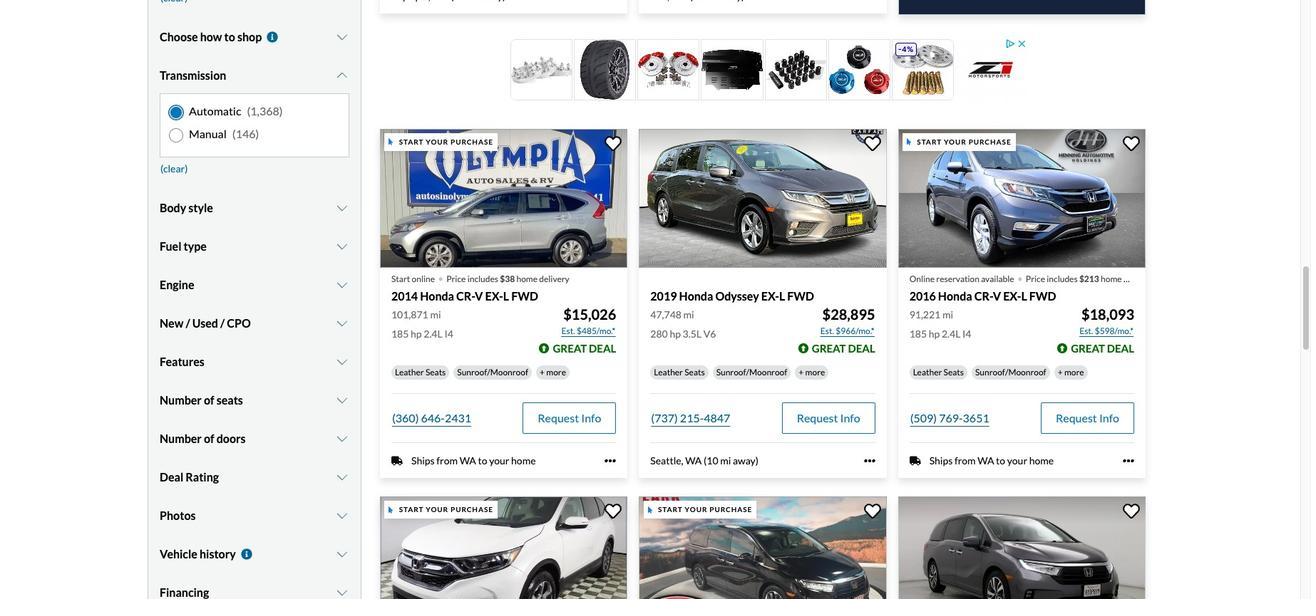 Task type: locate. For each thing, give the bounding box(es) containing it.
honda down reservation at the right top
[[939, 290, 973, 303]]

101,871
[[392, 309, 429, 321]]

chevron down image inside new / used / cpo dropdown button
[[336, 318, 350, 330]]

0 horizontal spatial more
[[547, 368, 566, 378]]

1 v from the left
[[475, 290, 483, 303]]

mouse pointer image for ·
[[389, 139, 394, 146]]

0 horizontal spatial delivery
[[539, 274, 570, 285]]

doors
[[217, 433, 246, 446]]

1 horizontal spatial ·
[[1018, 265, 1024, 290]]

2 i4 from the left
[[963, 328, 972, 341]]

2 more from the left
[[806, 368, 826, 378]]

3 leather from the left
[[914, 368, 943, 378]]

1 info from the left
[[582, 412, 602, 425]]

1 truck image from the left
[[392, 456, 403, 467]]

2 horizontal spatial est.
[[1080, 326, 1094, 337]]

great deal down the est. $485/mo.* button
[[553, 343, 617, 356]]

automatic (1,368)
[[189, 104, 283, 118]]

1 vertical spatial number
[[160, 433, 202, 446]]

chevron down image
[[336, 32, 350, 43], [336, 70, 350, 82], [336, 434, 350, 445], [336, 473, 350, 484], [336, 511, 350, 522]]

+ more down est. $598/mo.* button at the bottom right
[[1058, 368, 1085, 378]]

+
[[540, 368, 545, 378], [799, 368, 804, 378], [1058, 368, 1063, 378]]

how
[[200, 30, 222, 44]]

1 horizontal spatial i4
[[963, 328, 972, 341]]

of left doors
[[204, 433, 214, 446]]

1 horizontal spatial truck image
[[910, 456, 921, 467]]

2 mouse pointer image from the left
[[648, 507, 653, 514]]

1 mouse pointer image from the left
[[389, 139, 394, 146]]

cr- inside start online · price includes $38 home delivery 2014 honda cr-v ex-l fwd
[[457, 290, 475, 303]]

1 chevron down image from the top
[[336, 32, 350, 43]]

185 inside '91,221 mi 185 hp 2.4l i4'
[[910, 328, 927, 341]]

from down 3651
[[955, 455, 976, 468]]

1 horizontal spatial deal
[[848, 343, 876, 356]]

transmission
[[160, 69, 226, 82]]

l
[[503, 290, 509, 303], [780, 290, 786, 303], [1022, 290, 1028, 303]]

request info for ·
[[538, 412, 602, 425]]

1 horizontal spatial leather seats
[[654, 368, 705, 378]]

1 ships from wa to your home from the left
[[412, 455, 536, 468]]

seats up the 646-
[[426, 368, 446, 378]]

gray 2022 honda odyssey touring fwd minivan front-wheel drive automatic image
[[899, 497, 1146, 600]]

+ more for ·
[[540, 368, 566, 378]]

1 horizontal spatial price
[[1026, 274, 1046, 285]]

1 185 from the left
[[392, 328, 409, 341]]

ellipsis h image
[[605, 456, 617, 468], [864, 456, 876, 468]]

1 horizontal spatial mouse pointer image
[[648, 507, 653, 514]]

·
[[438, 265, 444, 290], [1018, 265, 1024, 290]]

2.4l
[[424, 328, 443, 341], [942, 328, 961, 341]]

2 horizontal spatial hp
[[929, 328, 940, 341]]

home inside online reservation available · price includes $213 home delivery 2016 honda cr-v ex-l fwd
[[1101, 274, 1122, 285]]

2 horizontal spatial honda
[[939, 290, 973, 303]]

new / used / cpo
[[160, 317, 251, 331]]

3 chevron down image from the top
[[336, 280, 350, 291]]

i4 inside 101,871 mi 185 hp 2.4l i4
[[445, 328, 454, 341]]

+ more down "est. $966/mo.*" button
[[799, 368, 826, 378]]

sunroof/moonroof for available
[[976, 368, 1047, 378]]

$15,026 est. $485/mo.*
[[562, 306, 617, 337]]

1 l from the left
[[503, 290, 509, 303]]

est. inside $18,093 est. $598/mo.*
[[1080, 326, 1094, 337]]

0 horizontal spatial mouse pointer image
[[389, 139, 394, 146]]

i4 down start online · price includes $38 home delivery 2014 honda cr-v ex-l fwd
[[445, 328, 454, 341]]

chevron down image inside choose how to shop dropdown button
[[336, 32, 350, 43]]

2 hp from the left
[[670, 328, 681, 341]]

(clear)
[[161, 163, 188, 175]]

purchase for mouse pointer image for black 2023 honda odyssey elite fwd minivan front-wheel drive automatic image
[[710, 506, 753, 514]]

deal down $966/mo.*
[[848, 343, 876, 356]]

to
[[224, 30, 235, 44], [478, 455, 488, 468], [997, 455, 1006, 468]]

3 honda from the left
[[939, 290, 973, 303]]

ships down (360) 646-2431 button
[[412, 455, 435, 468]]

1 seats from the left
[[426, 368, 446, 378]]

number down the features
[[160, 394, 202, 408]]

0 horizontal spatial great
[[553, 343, 587, 356]]

2 · from the left
[[1018, 265, 1024, 290]]

new / used / cpo button
[[160, 306, 350, 342]]

0 horizontal spatial leather seats
[[395, 368, 446, 378]]

2 horizontal spatial + more
[[1058, 368, 1085, 378]]

includes left $38
[[468, 274, 499, 285]]

1 horizontal spatial request info
[[797, 412, 861, 425]]

769-
[[940, 412, 963, 425]]

more down "est. $966/mo.*" button
[[806, 368, 826, 378]]

1 request from the left
[[538, 412, 579, 425]]

(737)
[[652, 412, 678, 425]]

start online · price includes $38 home delivery 2014 honda cr-v ex-l fwd
[[392, 265, 570, 303]]

1 horizontal spatial wa
[[686, 455, 702, 468]]

great deal down est. $598/mo.* button at the bottom right
[[1072, 343, 1135, 356]]

of for seats
[[204, 394, 214, 408]]

2 v from the left
[[993, 290, 1002, 303]]

0 horizontal spatial 185
[[392, 328, 409, 341]]

wa for available
[[978, 455, 995, 468]]

wa left (10
[[686, 455, 702, 468]]

2.4l inside '91,221 mi 185 hp 2.4l i4'
[[942, 328, 961, 341]]

seats down 3.5l
[[685, 368, 705, 378]]

photos button
[[160, 499, 350, 535]]

1 ex- from the left
[[485, 290, 503, 303]]

0 horizontal spatial leather
[[395, 368, 424, 378]]

seattle,
[[651, 455, 684, 468]]

est. $485/mo.* button
[[561, 325, 617, 339]]

info for available
[[1100, 412, 1120, 425]]

3 hp from the left
[[929, 328, 940, 341]]

number for number of doors
[[160, 433, 202, 446]]

ex- right odyssey
[[762, 290, 780, 303]]

1 from from the left
[[437, 455, 458, 468]]

fwd
[[512, 290, 538, 303], [788, 290, 815, 303], [1030, 290, 1057, 303]]

chevron down image inside engine dropdown button
[[336, 280, 350, 291]]

2 2.4l from the left
[[942, 328, 961, 341]]

i4 inside '91,221 mi 185 hp 2.4l i4'
[[963, 328, 972, 341]]

2 horizontal spatial info
[[1100, 412, 1120, 425]]

of inside number of doors dropdown button
[[204, 433, 214, 446]]

2 ex- from the left
[[762, 290, 780, 303]]

hp down "91,221"
[[929, 328, 940, 341]]

0 horizontal spatial ellipsis h image
[[605, 456, 617, 468]]

2 horizontal spatial seats
[[944, 368, 964, 378]]

leather seats down 3.5l
[[654, 368, 705, 378]]

truck image down (360)
[[392, 456, 403, 467]]

includes
[[468, 274, 499, 285], [1047, 274, 1078, 285]]

of
[[204, 394, 214, 408], [204, 433, 214, 446]]

2 fwd from the left
[[788, 290, 815, 303]]

2 horizontal spatial wa
[[978, 455, 995, 468]]

honda inside start online · price includes $38 home delivery 2014 honda cr-v ex-l fwd
[[420, 290, 454, 303]]

2 info from the left
[[841, 412, 861, 425]]

from down 2431 at the bottom left of the page
[[437, 455, 458, 468]]

l inside online reservation available · price includes $213 home delivery 2016 honda cr-v ex-l fwd
[[1022, 290, 1028, 303]]

chevron down image inside features dropdown button
[[336, 357, 350, 368]]

info circle image
[[266, 32, 280, 43]]

wa down 2431 at the bottom left of the page
[[460, 455, 476, 468]]

chevron down image for body style
[[336, 203, 350, 214]]

(10
[[704, 455, 719, 468]]

number of doors
[[160, 433, 246, 446]]

i4 for ·
[[445, 328, 454, 341]]

2 horizontal spatial great
[[1072, 343, 1106, 356]]

1 horizontal spatial ships from wa to your home
[[930, 455, 1054, 468]]

includes inside start online · price includes $38 home delivery 2014 honda cr-v ex-l fwd
[[468, 274, 499, 285]]

2 price from the left
[[1026, 274, 1046, 285]]

1 hp from the left
[[411, 328, 422, 341]]

purchase
[[451, 138, 494, 146], [969, 138, 1012, 146], [451, 506, 494, 514], [710, 506, 753, 514]]

0 horizontal spatial great deal
[[553, 343, 617, 356]]

of left seats
[[204, 394, 214, 408]]

0 horizontal spatial from
[[437, 455, 458, 468]]

mouse pointer image
[[389, 507, 394, 514], [648, 507, 653, 514]]

2 horizontal spatial fwd
[[1030, 290, 1057, 303]]

0 horizontal spatial honda
[[420, 290, 454, 303]]

0 horizontal spatial mouse pointer image
[[389, 507, 394, 514]]

ships from wa to your home down 3651
[[930, 455, 1054, 468]]

1 delivery from the left
[[539, 274, 570, 285]]

truck image down "(509)"
[[910, 456, 921, 467]]

0 horizontal spatial ships
[[412, 455, 435, 468]]

great deal for ·
[[553, 343, 617, 356]]

sunroof/moonroof up 2431 at the bottom left of the page
[[457, 368, 529, 378]]

seats
[[426, 368, 446, 378], [685, 368, 705, 378], [944, 368, 964, 378]]

0 horizontal spatial + more
[[540, 368, 566, 378]]

2 horizontal spatial ex-
[[1004, 290, 1022, 303]]

price right available
[[1026, 274, 1046, 285]]

2 horizontal spatial deal
[[1108, 343, 1135, 356]]

1 horizontal spatial more
[[806, 368, 826, 378]]

2 truck image from the left
[[910, 456, 921, 467]]

(146)
[[232, 127, 259, 141]]

black 2023 honda odyssey elite fwd minivan front-wheel drive automatic image
[[639, 497, 887, 600]]

646-
[[421, 412, 445, 425]]

3 l from the left
[[1022, 290, 1028, 303]]

1 horizontal spatial ex-
[[762, 290, 780, 303]]

1 horizontal spatial fwd
[[788, 290, 815, 303]]

hp for available
[[929, 328, 940, 341]]

2 est. from the left
[[821, 326, 835, 337]]

online
[[412, 274, 435, 285]]

6 chevron down image from the top
[[336, 395, 350, 407]]

0 horizontal spatial l
[[503, 290, 509, 303]]

1 horizontal spatial mouse pointer image
[[907, 139, 912, 146]]

mi inside '91,221 mi 185 hp 2.4l i4'
[[943, 309, 954, 321]]

more down est. $598/mo.* button at the bottom right
[[1065, 368, 1085, 378]]

leather down 280
[[654, 368, 683, 378]]

1 wa from the left
[[460, 455, 476, 468]]

0 horizontal spatial start your purchase link
[[380, 497, 631, 600]]

hp right 280
[[670, 328, 681, 341]]

1 horizontal spatial includes
[[1047, 274, 1078, 285]]

· inside online reservation available · price includes $213 home delivery 2016 honda cr-v ex-l fwd
[[1018, 265, 1024, 290]]

3 request from the left
[[1056, 412, 1098, 425]]

truck image
[[392, 456, 403, 467], [910, 456, 921, 467]]

0 horizontal spatial seats
[[426, 368, 446, 378]]

modern steel metallic 2019 honda odyssey ex-l fwd minivan front-wheel drive 9-speed automatic image
[[639, 129, 887, 268]]

number of seats
[[160, 394, 243, 408]]

2 horizontal spatial leather seats
[[914, 368, 964, 378]]

0 horizontal spatial +
[[540, 368, 545, 378]]

(1,368)
[[247, 104, 283, 118]]

1 horizontal spatial request info button
[[782, 403, 876, 435]]

est. down $28,895
[[821, 326, 835, 337]]

2 delivery from the left
[[1124, 274, 1154, 285]]

/ right the new
[[186, 317, 190, 331]]

deal down $598/mo.*
[[1108, 343, 1135, 356]]

0 horizontal spatial request info button
[[523, 403, 617, 435]]

chevron down image for engine
[[336, 280, 350, 291]]

chevron down image inside photos dropdown button
[[336, 511, 350, 522]]

mi right (10
[[721, 455, 731, 468]]

wa down 3651
[[978, 455, 995, 468]]

est. down $18,093
[[1080, 326, 1094, 337]]

mi for $18,093
[[943, 309, 954, 321]]

great down "est. $966/mo.*" button
[[812, 343, 846, 356]]

+ more
[[540, 368, 566, 378], [799, 368, 826, 378], [1058, 368, 1085, 378]]

of inside number of seats dropdown button
[[204, 394, 214, 408]]

2 horizontal spatial sunroof/moonroof
[[976, 368, 1047, 378]]

cr- inside online reservation available · price includes $213 home delivery 2016 honda cr-v ex-l fwd
[[975, 290, 994, 303]]

1 + from the left
[[540, 368, 545, 378]]

chevron down image inside number of seats dropdown button
[[336, 395, 350, 407]]

price
[[447, 274, 466, 285], [1026, 274, 1046, 285]]

1 cr- from the left
[[457, 290, 475, 303]]

0 horizontal spatial to
[[224, 30, 235, 44]]

3 seats from the left
[[944, 368, 964, 378]]

price right online
[[447, 274, 466, 285]]

leather seats
[[395, 368, 446, 378], [654, 368, 705, 378], [914, 368, 964, 378]]

1 honda from the left
[[420, 290, 454, 303]]

more down the est. $485/mo.* button
[[547, 368, 566, 378]]

sunroof/moonroof up 4847 in the right of the page
[[717, 368, 788, 378]]

mi inside 47,748 mi 280 hp 3.5l v6
[[684, 309, 695, 321]]

leather seats up (509) 769-3651
[[914, 368, 964, 378]]

0 horizontal spatial includes
[[468, 274, 499, 285]]

chevron down image inside transmission "dropdown button"
[[336, 70, 350, 82]]

1 2.4l from the left
[[424, 328, 443, 341]]

ships from wa to your home for ·
[[930, 455, 1054, 468]]

chevron down image inside number of doors dropdown button
[[336, 434, 350, 445]]

vehicle history
[[160, 548, 236, 562]]

1 sunroof/moonroof from the left
[[457, 368, 529, 378]]

5 chevron down image from the top
[[336, 511, 350, 522]]

chevron down image inside deal rating dropdown button
[[336, 473, 350, 484]]

1 price from the left
[[447, 274, 466, 285]]

3 + more from the left
[[1058, 368, 1085, 378]]

ships from wa to your home down 2431 at the bottom left of the page
[[412, 455, 536, 468]]

honda down online
[[420, 290, 454, 303]]

3 est. from the left
[[1080, 326, 1094, 337]]

2 ships from the left
[[930, 455, 953, 468]]

2 ellipsis h image from the left
[[864, 456, 876, 468]]

i4 down reservation at the right top
[[963, 328, 972, 341]]

ex- down available
[[1004, 290, 1022, 303]]

cr-
[[457, 290, 475, 303], [975, 290, 994, 303]]

3 great from the left
[[1072, 343, 1106, 356]]

online
[[910, 274, 935, 285]]

delivery up $18,093
[[1124, 274, 1154, 285]]

2 mouse pointer image from the left
[[907, 139, 912, 146]]

leather up "(509)"
[[914, 368, 943, 378]]

0 horizontal spatial sunroof/moonroof
[[457, 368, 529, 378]]

+ more down the est. $485/mo.* button
[[540, 368, 566, 378]]

0 horizontal spatial info
[[582, 412, 602, 425]]

number up deal rating
[[160, 433, 202, 446]]

1 horizontal spatial request
[[797, 412, 839, 425]]

3 more from the left
[[1065, 368, 1085, 378]]

185 down 101,871
[[392, 328, 409, 341]]

$966/mo.*
[[836, 326, 875, 337]]

chevron down image inside vehicle history dropdown button
[[336, 550, 350, 561]]

leather seats up (360) 646-2431
[[395, 368, 446, 378]]

0 horizontal spatial 2.4l
[[424, 328, 443, 341]]

great down the est. $485/mo.* button
[[553, 343, 587, 356]]

available
[[982, 274, 1015, 285]]

seats
[[217, 394, 243, 408]]

1 horizontal spatial start your purchase link
[[639, 497, 890, 600]]

ex- inside start online · price includes $38 home delivery 2014 honda cr-v ex-l fwd
[[485, 290, 503, 303]]

1 ellipsis h image from the left
[[605, 456, 617, 468]]

1 number from the top
[[160, 394, 202, 408]]

start your purchase for mouse pointer icon corresponding to ·
[[399, 138, 494, 146]]

2 horizontal spatial to
[[997, 455, 1006, 468]]

sunroof/moonroof for ·
[[457, 368, 529, 378]]

advertisement region
[[509, 38, 1029, 102]]

honda
[[420, 290, 454, 303], [679, 290, 714, 303], [939, 290, 973, 303]]

1 fwd from the left
[[512, 290, 538, 303]]

great
[[553, 343, 587, 356], [812, 343, 846, 356], [1072, 343, 1106, 356]]

deal down '$485/mo.*' on the bottom of page
[[589, 343, 617, 356]]

0 horizontal spatial v
[[475, 290, 483, 303]]

great deal down "est. $966/mo.*" button
[[812, 343, 876, 356]]

mi up 3.5l
[[684, 309, 695, 321]]

mi inside 101,871 mi 185 hp 2.4l i4
[[430, 309, 441, 321]]

seats up 769-
[[944, 368, 964, 378]]

great down est. $598/mo.* button at the bottom right
[[1072, 343, 1106, 356]]

est. for ·
[[562, 326, 575, 337]]

$28,895
[[823, 306, 876, 323]]

1 horizontal spatial delivery
[[1124, 274, 1154, 285]]

2 horizontal spatial great deal
[[1072, 343, 1135, 356]]

+ for ·
[[540, 368, 545, 378]]

request info
[[538, 412, 602, 425], [797, 412, 861, 425], [1056, 412, 1120, 425]]

request info button for available
[[1041, 403, 1135, 435]]

0 horizontal spatial fwd
[[512, 290, 538, 303]]

$38
[[500, 274, 515, 285]]

delivery inside start online · price includes $38 home delivery 2014 honda cr-v ex-l fwd
[[539, 274, 570, 285]]

3 info from the left
[[1100, 412, 1120, 425]]

1 more from the left
[[547, 368, 566, 378]]

1 horizontal spatial ships
[[930, 455, 953, 468]]

from for ·
[[437, 455, 458, 468]]

0 horizontal spatial wa
[[460, 455, 476, 468]]

2 number from the top
[[160, 433, 202, 446]]

· right online
[[438, 265, 444, 290]]

2 from from the left
[[955, 455, 976, 468]]

1 · from the left
[[438, 265, 444, 290]]

1 horizontal spatial cr-
[[975, 290, 994, 303]]

2.4l for ·
[[424, 328, 443, 341]]

2 horizontal spatial request info
[[1056, 412, 1120, 425]]

1 horizontal spatial ellipsis h image
[[864, 456, 876, 468]]

2 horizontal spatial request
[[1056, 412, 1098, 425]]

more
[[547, 368, 566, 378], [806, 368, 826, 378], [1065, 368, 1085, 378]]

3 request info from the left
[[1056, 412, 1120, 425]]

great deal
[[553, 343, 617, 356], [812, 343, 876, 356], [1072, 343, 1135, 356]]

body style
[[160, 201, 213, 215]]

4 chevron down image from the top
[[336, 318, 350, 330]]

of for doors
[[204, 433, 214, 446]]

1 includes from the left
[[468, 274, 499, 285]]

2 horizontal spatial more
[[1065, 368, 1085, 378]]

0 horizontal spatial /
[[186, 317, 190, 331]]

from for available
[[955, 455, 976, 468]]

1 horizontal spatial great deal
[[812, 343, 876, 356]]

to inside dropdown button
[[224, 30, 235, 44]]

price inside online reservation available · price includes $213 home delivery 2016 honda cr-v ex-l fwd
[[1026, 274, 1046, 285]]

3 sunroof/moonroof from the left
[[976, 368, 1047, 378]]

3 great deal from the left
[[1072, 343, 1135, 356]]

+ more for available
[[1058, 368, 1085, 378]]

from
[[437, 455, 458, 468], [955, 455, 976, 468]]

1 ships from the left
[[412, 455, 435, 468]]

chevron down image inside body style "dropdown button"
[[336, 203, 350, 214]]

1 horizontal spatial from
[[955, 455, 976, 468]]

1 horizontal spatial 2.4l
[[942, 328, 961, 341]]

3.5l
[[683, 328, 702, 341]]

· right available
[[1018, 265, 1024, 290]]

ex- down $38
[[485, 290, 503, 303]]

chevron down image inside fuel type dropdown button
[[336, 241, 350, 253]]

hp for ·
[[411, 328, 422, 341]]

1 mouse pointer image from the left
[[389, 507, 394, 514]]

1 request info from the left
[[538, 412, 602, 425]]

0 horizontal spatial request info
[[538, 412, 602, 425]]

1 horizontal spatial + more
[[799, 368, 826, 378]]

hp inside '91,221 mi 185 hp 2.4l i4'
[[929, 328, 940, 341]]

hp
[[411, 328, 422, 341], [670, 328, 681, 341], [929, 328, 940, 341]]

sunroof/moonroof up 3651
[[976, 368, 1047, 378]]

type
[[184, 240, 207, 254]]

sunroof/moonroof
[[457, 368, 529, 378], [717, 368, 788, 378], [976, 368, 1047, 378]]

mi right 101,871
[[430, 309, 441, 321]]

(clear) button
[[160, 158, 189, 179]]

truck image for ·
[[392, 456, 403, 467]]

hp down 101,871
[[411, 328, 422, 341]]

est. inside $15,026 est. $485/mo.*
[[562, 326, 575, 337]]

2 includes from the left
[[1047, 274, 1078, 285]]

1 horizontal spatial hp
[[670, 328, 681, 341]]

0 horizontal spatial ships from wa to your home
[[412, 455, 536, 468]]

start your purchase
[[399, 138, 494, 146], [918, 138, 1012, 146], [399, 506, 494, 514], [658, 506, 753, 514]]

3 chevron down image from the top
[[336, 434, 350, 445]]

1 i4 from the left
[[445, 328, 454, 341]]

platinum white pearl 2019 honda cr-v ex fwd suv / crossover front-wheel drive continuously variable transmission image
[[380, 497, 628, 600]]

0 horizontal spatial ex-
[[485, 290, 503, 303]]

2 cr- from the left
[[975, 290, 994, 303]]

1 horizontal spatial v
[[993, 290, 1002, 303]]

5 chevron down image from the top
[[336, 357, 350, 368]]

v
[[475, 290, 483, 303], [993, 290, 1002, 303]]

choose
[[160, 30, 198, 44]]

1 horizontal spatial +
[[799, 368, 804, 378]]

choose how to shop
[[160, 30, 262, 44]]

2 horizontal spatial request info button
[[1041, 403, 1135, 435]]

leather
[[395, 368, 424, 378], [654, 368, 683, 378], [914, 368, 943, 378]]

1 horizontal spatial leather
[[654, 368, 683, 378]]

2 seats from the left
[[685, 368, 705, 378]]

(737) 215-4847
[[652, 412, 731, 425]]

1 horizontal spatial est.
[[821, 326, 835, 337]]

1 est. from the left
[[562, 326, 575, 337]]

price inside start online · price includes $38 home delivery 2014 honda cr-v ex-l fwd
[[447, 274, 466, 285]]

2 185 from the left
[[910, 328, 927, 341]]

est.
[[562, 326, 575, 337], [821, 326, 835, 337], [1080, 326, 1094, 337]]

0 horizontal spatial est.
[[562, 326, 575, 337]]

1 horizontal spatial 185
[[910, 328, 927, 341]]

used
[[192, 317, 218, 331]]

2 request info button from the left
[[782, 403, 876, 435]]

mouse pointer image
[[389, 139, 394, 146], [907, 139, 912, 146]]

2019 honda odyssey ex-l fwd
[[651, 290, 815, 303]]

2 horizontal spatial leather
[[914, 368, 943, 378]]

0 horizontal spatial hp
[[411, 328, 422, 341]]

3 leather seats from the left
[[914, 368, 964, 378]]

185 down "91,221"
[[910, 328, 927, 341]]

2.4l down 101,871
[[424, 328, 443, 341]]

leather up (360)
[[395, 368, 424, 378]]

includes left $213
[[1047, 274, 1078, 285]]

1 horizontal spatial great
[[812, 343, 846, 356]]

1 vertical spatial of
[[204, 433, 214, 446]]

mouse pointer image for platinum white pearl 2019 honda cr-v ex fwd suv / crossover front-wheel drive continuously variable transmission image
[[389, 507, 394, 514]]

1 horizontal spatial l
[[780, 290, 786, 303]]

request for ·
[[538, 412, 579, 425]]

3 deal from the left
[[1108, 343, 1135, 356]]

2.4l down reservation at the right top
[[942, 328, 961, 341]]

chevron down image
[[336, 203, 350, 214], [336, 241, 350, 253], [336, 280, 350, 291], [336, 318, 350, 330], [336, 357, 350, 368], [336, 395, 350, 407], [336, 550, 350, 561], [336, 588, 350, 600]]

1 horizontal spatial to
[[478, 455, 488, 468]]

2 chevron down image from the top
[[336, 241, 350, 253]]

3 ex- from the left
[[1004, 290, 1022, 303]]

185 inside 101,871 mi 185 hp 2.4l i4
[[392, 328, 409, 341]]

0 horizontal spatial price
[[447, 274, 466, 285]]

1 great deal from the left
[[553, 343, 617, 356]]

$213
[[1080, 274, 1100, 285]]

1 deal from the left
[[589, 343, 617, 356]]

request info button
[[523, 403, 617, 435], [782, 403, 876, 435], [1041, 403, 1135, 435]]

2 wa from the left
[[686, 455, 702, 468]]

8 chevron down image from the top
[[336, 588, 350, 600]]

1 great from the left
[[553, 343, 587, 356]]

3 request info button from the left
[[1041, 403, 1135, 435]]

1 request info button from the left
[[523, 403, 617, 435]]

0 horizontal spatial cr-
[[457, 290, 475, 303]]

1 horizontal spatial honda
[[679, 290, 714, 303]]

great for available
[[1072, 343, 1106, 356]]

2 chevron down image from the top
[[336, 70, 350, 82]]

(509)
[[911, 412, 937, 425]]

delivery right $38
[[539, 274, 570, 285]]

2 horizontal spatial l
[[1022, 290, 1028, 303]]

3 fwd from the left
[[1030, 290, 1057, 303]]

1 horizontal spatial sunroof/moonroof
[[717, 368, 788, 378]]

2 leather from the left
[[654, 368, 683, 378]]

2 horizontal spatial +
[[1058, 368, 1063, 378]]

leather seats for ·
[[395, 368, 446, 378]]

0 horizontal spatial request
[[538, 412, 579, 425]]

hp inside 101,871 mi 185 hp 2.4l i4
[[411, 328, 422, 341]]

request info for available
[[1056, 412, 1120, 425]]

est. down $15,026
[[562, 326, 575, 337]]

1 horizontal spatial info
[[841, 412, 861, 425]]

2 ships from wa to your home from the left
[[930, 455, 1054, 468]]

/ left cpo
[[220, 317, 225, 331]]

leather for ·
[[395, 368, 424, 378]]

style
[[188, 201, 213, 215]]

ships for available
[[930, 455, 953, 468]]

0 vertical spatial number
[[160, 394, 202, 408]]

purchase for mouse pointer icon associated with available
[[969, 138, 1012, 146]]

ships down (509) 769-3651 button at the right of page
[[930, 455, 953, 468]]

1 chevron down image from the top
[[336, 203, 350, 214]]

great for ·
[[553, 343, 587, 356]]

2.4l inside 101,871 mi 185 hp 2.4l i4
[[424, 328, 443, 341]]

honda inside online reservation available · price includes $213 home delivery 2016 honda cr-v ex-l fwd
[[939, 290, 973, 303]]

0 horizontal spatial deal
[[589, 343, 617, 356]]

mi right "91,221"
[[943, 309, 954, 321]]

honda up 47,748 mi 280 hp 3.5l v6
[[679, 290, 714, 303]]



Task type: vqa. For each thing, say whether or not it's contained in the screenshot.
the right EX-
yes



Task type: describe. For each thing, give the bounding box(es) containing it.
2 leather seats from the left
[[654, 368, 705, 378]]

chevron down image for transmission
[[336, 70, 350, 82]]

91,221
[[910, 309, 941, 321]]

shop
[[238, 30, 262, 44]]

chevron down image for number of doors
[[336, 434, 350, 445]]

1 start your purchase link from the left
[[380, 497, 631, 600]]

est. $598/mo.* button
[[1079, 325, 1135, 339]]

start your purchase for mouse pointer image associated with platinum white pearl 2019 honda cr-v ex fwd suv / crossover front-wheel drive continuously variable transmission image
[[399, 506, 494, 514]]

$485/mo.*
[[577, 326, 616, 337]]

request for available
[[1056, 412, 1098, 425]]

request info button for ·
[[523, 403, 617, 435]]

more for ·
[[547, 368, 566, 378]]

47,748 mi 280 hp 3.5l v6
[[651, 309, 716, 341]]

features button
[[160, 345, 350, 381]]

185 for available
[[910, 328, 927, 341]]

your for 2014 honda cr-v ex-l fwd suv / crossover front-wheel drive 5-speed automatic image
[[426, 138, 449, 146]]

includes inside online reservation available · price includes $213 home delivery 2016 honda cr-v ex-l fwd
[[1047, 274, 1078, 285]]

to for available
[[997, 455, 1006, 468]]

deal rating button
[[160, 460, 350, 496]]

great deal for available
[[1072, 343, 1135, 356]]

(509) 769-3651
[[911, 412, 990, 425]]

photos
[[160, 510, 196, 523]]

2016
[[910, 290, 936, 303]]

start for platinum white pearl 2019 honda cr-v ex fwd suv / crossover front-wheel drive continuously variable transmission image
[[399, 506, 424, 514]]

est. $966/mo.* button
[[820, 325, 876, 339]]

manual
[[189, 127, 227, 141]]

start for 2014 honda cr-v ex-l fwd suv / crossover front-wheel drive 5-speed automatic image
[[399, 138, 424, 146]]

your for platinum white pearl 2019 honda cr-v ex fwd suv / crossover front-wheel drive continuously variable transmission image
[[426, 506, 449, 514]]

automatic
[[189, 104, 241, 118]]

2 start your purchase link from the left
[[639, 497, 890, 600]]

ellipsis h image
[[1123, 456, 1135, 468]]

modern steel metallic 2016 honda cr-v ex-l fwd suv / crossover front-wheel drive continuously variable transmission image
[[899, 129, 1146, 268]]

$28,895 est. $966/mo.*
[[821, 306, 876, 337]]

your for modern steel metallic 2016 honda cr-v ex-l fwd suv / crossover front-wheel drive continuously variable transmission image at top
[[944, 138, 967, 146]]

purchase for mouse pointer image associated with platinum white pearl 2019 honda cr-v ex fwd suv / crossover front-wheel drive continuously variable transmission image
[[451, 506, 494, 514]]

deal
[[160, 471, 183, 485]]

cpo
[[227, 317, 251, 331]]

number for number of seats
[[160, 394, 202, 408]]

fwd inside start online · price includes $38 home delivery 2014 honda cr-v ex-l fwd
[[512, 290, 538, 303]]

2019
[[651, 290, 677, 303]]

history
[[200, 548, 236, 562]]

2014 honda cr-v ex-l fwd suv / crossover front-wheel drive 5-speed automatic image
[[380, 129, 628, 268]]

start your purchase for mouse pointer icon associated with available
[[918, 138, 1012, 146]]

seattle, wa (10 mi away)
[[651, 455, 759, 468]]

truck image for available
[[910, 456, 921, 467]]

$598/mo.*
[[1095, 326, 1134, 337]]

fwd inside online reservation available · price includes $213 home delivery 2016 honda cr-v ex-l fwd
[[1030, 290, 1057, 303]]

away)
[[733, 455, 759, 468]]

2 + more from the left
[[799, 368, 826, 378]]

number of doors button
[[160, 422, 350, 458]]

fuel
[[160, 240, 182, 254]]

start your purchase for mouse pointer image for black 2023 honda odyssey elite fwd minivan front-wheel drive automatic image
[[658, 506, 753, 514]]

rating
[[186, 471, 219, 485]]

to for ·
[[478, 455, 488, 468]]

chevron down image for new / used / cpo
[[336, 318, 350, 330]]

home inside start online · price includes $38 home delivery 2014 honda cr-v ex-l fwd
[[517, 274, 538, 285]]

online reservation available · price includes $213 home delivery 2016 honda cr-v ex-l fwd
[[910, 265, 1154, 303]]

reservation
[[937, 274, 980, 285]]

v inside start online · price includes $38 home delivery 2014 honda cr-v ex-l fwd
[[475, 290, 483, 303]]

$18,093 est. $598/mo.*
[[1080, 306, 1135, 337]]

2.4l for available
[[942, 328, 961, 341]]

(737) 215-4847 button
[[651, 403, 731, 435]]

manual (146)
[[189, 127, 259, 141]]

(360) 646-2431
[[392, 412, 472, 425]]

280
[[651, 328, 668, 341]]

start for black 2023 honda odyssey elite fwd minivan front-wheel drive automatic image
[[658, 506, 683, 514]]

fuel type
[[160, 240, 207, 254]]

info for ·
[[582, 412, 602, 425]]

2 honda from the left
[[679, 290, 714, 303]]

features
[[160, 356, 205, 369]]

est. for available
[[1080, 326, 1094, 337]]

seats for ·
[[426, 368, 446, 378]]

2 great deal from the left
[[812, 343, 876, 356]]

leather for available
[[914, 368, 943, 378]]

hp inside 47,748 mi 280 hp 3.5l v6
[[670, 328, 681, 341]]

info circle image
[[240, 550, 254, 561]]

· inside start online · price includes $38 home delivery 2014 honda cr-v ex-l fwd
[[438, 265, 444, 290]]

choose how to shop button
[[160, 20, 350, 55]]

engine
[[160, 279, 194, 292]]

body
[[160, 201, 186, 215]]

2 request from the left
[[797, 412, 839, 425]]

91,221 mi 185 hp 2.4l i4
[[910, 309, 972, 341]]

your for black 2023 honda odyssey elite fwd minivan front-wheel drive automatic image
[[685, 506, 708, 514]]

wa for ·
[[460, 455, 476, 468]]

2 great from the left
[[812, 343, 846, 356]]

number of seats button
[[160, 383, 350, 419]]

mouse pointer image for black 2023 honda odyssey elite fwd minivan front-wheel drive automatic image
[[648, 507, 653, 514]]

more for available
[[1065, 368, 1085, 378]]

2 deal from the left
[[848, 343, 876, 356]]

chevron down image for fuel type
[[336, 241, 350, 253]]

4847
[[704, 412, 731, 425]]

101,871 mi 185 hp 2.4l i4
[[392, 309, 454, 341]]

purchase for mouse pointer icon corresponding to ·
[[451, 138, 494, 146]]

chevron down image for number of seats
[[336, 395, 350, 407]]

3651
[[963, 412, 990, 425]]

transmission button
[[160, 58, 350, 94]]

2 / from the left
[[220, 317, 225, 331]]

mouse pointer image for available
[[907, 139, 912, 146]]

(509) 769-3651 button
[[910, 403, 991, 435]]

vehicle
[[160, 548, 198, 562]]

mi for $15,026
[[430, 309, 441, 321]]

engine button
[[160, 268, 350, 303]]

odyssey
[[716, 290, 759, 303]]

2 + from the left
[[799, 368, 804, 378]]

deal for available
[[1108, 343, 1135, 356]]

ships from wa to your home for price
[[412, 455, 536, 468]]

deal for ·
[[589, 343, 617, 356]]

1 / from the left
[[186, 317, 190, 331]]

2431
[[445, 412, 472, 425]]

$15,026
[[564, 306, 617, 323]]

i4 for available
[[963, 328, 972, 341]]

delivery inside online reservation available · price includes $213 home delivery 2016 honda cr-v ex-l fwd
[[1124, 274, 1154, 285]]

chevron down image for features
[[336, 357, 350, 368]]

v inside online reservation available · price includes $213 home delivery 2016 honda cr-v ex-l fwd
[[993, 290, 1002, 303]]

2014
[[392, 290, 418, 303]]

215-
[[680, 412, 704, 425]]

seats for available
[[944, 368, 964, 378]]

$18,093
[[1082, 306, 1135, 323]]

l inside start online · price includes $38 home delivery 2014 honda cr-v ex-l fwd
[[503, 290, 509, 303]]

new
[[160, 317, 184, 331]]

mi for $28,895
[[684, 309, 695, 321]]

ex- inside online reservation available · price includes $213 home delivery 2016 honda cr-v ex-l fwd
[[1004, 290, 1022, 303]]

fuel type button
[[160, 229, 350, 265]]

start inside start online · price includes $38 home delivery 2014 honda cr-v ex-l fwd
[[392, 274, 410, 285]]

2 sunroof/moonroof from the left
[[717, 368, 788, 378]]

47,748
[[651, 309, 682, 321]]

ships for ·
[[412, 455, 435, 468]]

start for modern steel metallic 2016 honda cr-v ex-l fwd suv / crossover front-wheel drive continuously variable transmission image at top
[[918, 138, 942, 146]]

leather seats for available
[[914, 368, 964, 378]]

vehicle history button
[[160, 537, 350, 573]]

+ for available
[[1058, 368, 1063, 378]]

185 for ·
[[392, 328, 409, 341]]

chevron down image for photos
[[336, 511, 350, 522]]

deal rating
[[160, 471, 219, 485]]

(360) 646-2431 button
[[392, 403, 472, 435]]

est. inside $28,895 est. $966/mo.*
[[821, 326, 835, 337]]

2 l from the left
[[780, 290, 786, 303]]

v6
[[704, 328, 716, 341]]

body style button
[[160, 191, 350, 226]]

chevron down image for deal rating
[[336, 473, 350, 484]]

2 request info from the left
[[797, 412, 861, 425]]



